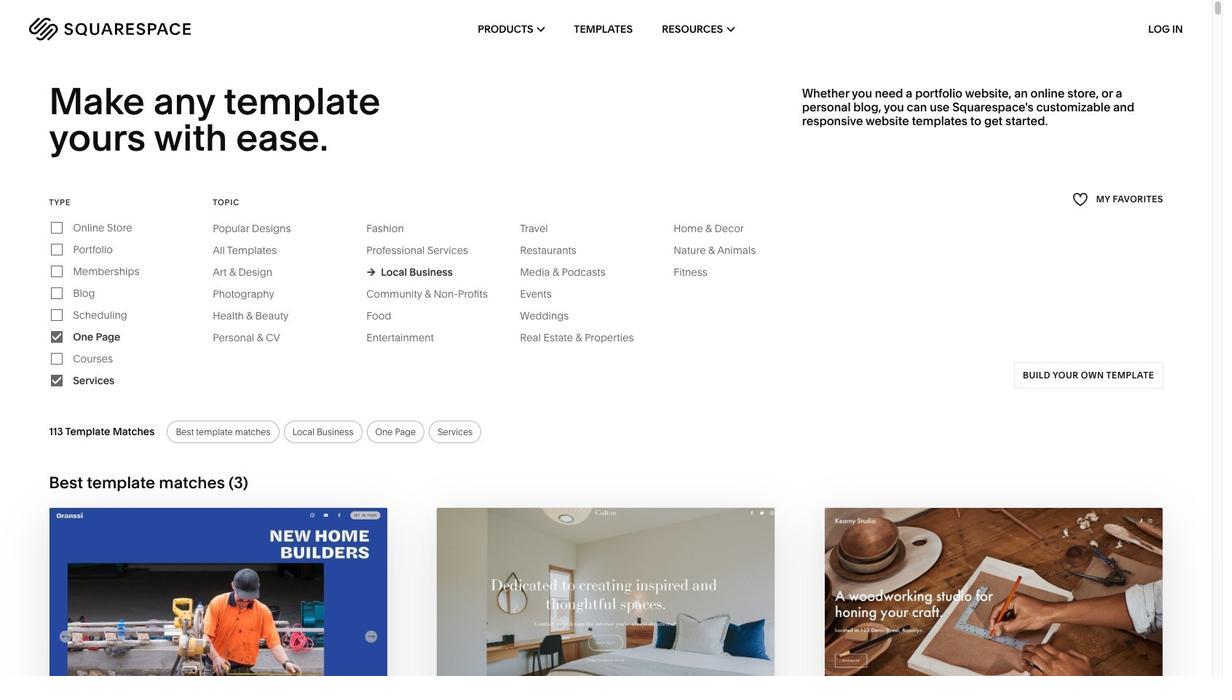 Task type: vqa. For each thing, say whether or not it's contained in the screenshot.
ORANSSI image
yes



Task type: locate. For each thing, give the bounding box(es) containing it.
colton image
[[437, 508, 775, 676]]

oranssi image
[[50, 508, 388, 676]]

kearny image
[[825, 508, 1163, 676]]



